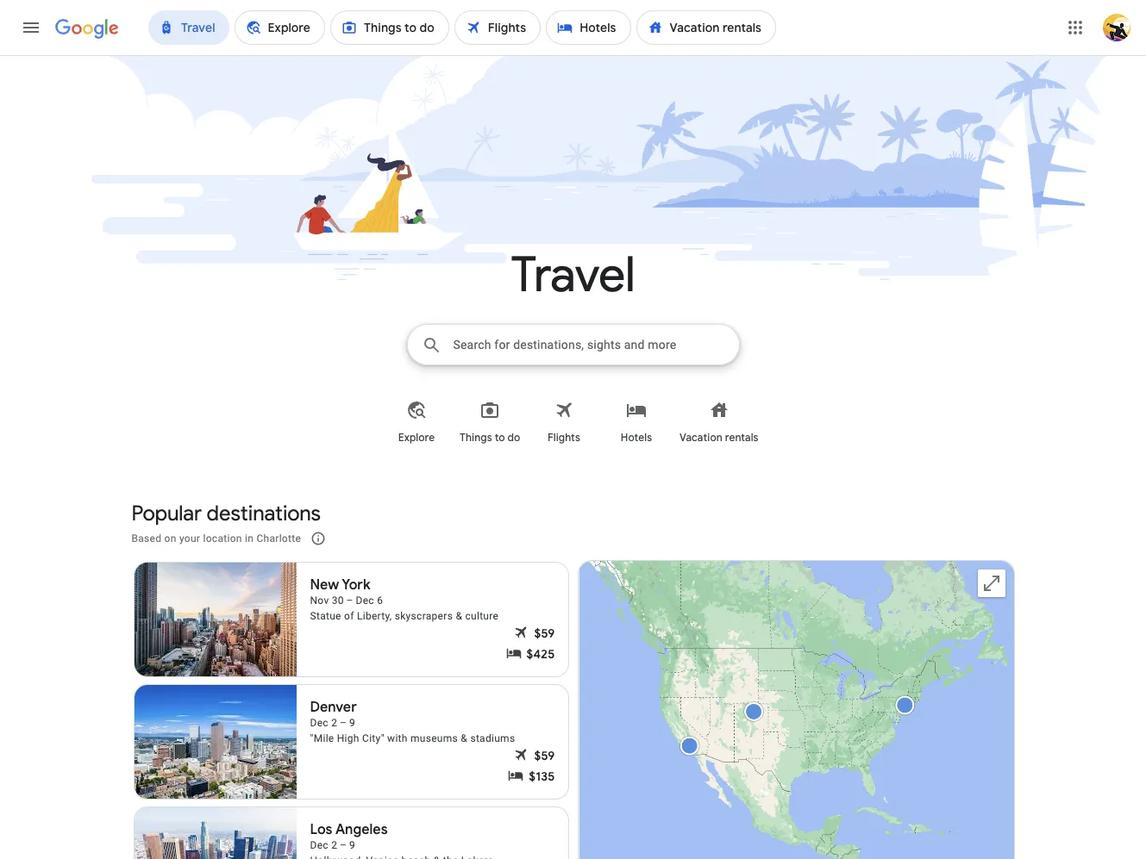Task type: vqa. For each thing, say whether or not it's contained in the screenshot.
the middle 5:45 PM
no



Task type: describe. For each thing, give the bounding box(es) containing it.
flights
[[547, 431, 580, 445]]

based on your location in charlotte
[[132, 533, 301, 545]]

6
[[377, 595, 383, 607]]

los
[[310, 821, 332, 839]]

& inside denver dec 2 – 9 "mile high city" with museums & stadiums
[[461, 733, 467, 745]]

& inside new york nov 30 – dec 6 statue of liberty, skyscrapers & culture
[[456, 610, 462, 622]]

$59 for denver
[[534, 748, 555, 764]]

of
[[344, 610, 354, 622]]

things
[[460, 431, 492, 445]]

travel heading
[[35, 245, 1111, 306]]

explore button
[[381, 386, 453, 459]]

charlotte
[[256, 533, 301, 545]]

hotels
[[621, 431, 652, 445]]

flights button
[[528, 386, 600, 459]]

59 us dollars element for new york
[[534, 625, 555, 642]]

museums
[[410, 733, 458, 745]]

Search for destinations, sights and more text field
[[452, 325, 739, 365]]

dec inside los angeles dec 2 – 9
[[310, 839, 328, 852]]

dec inside denver dec 2 – 9 "mile high city" with museums & stadiums
[[310, 717, 328, 729]]

main menu image
[[21, 17, 41, 38]]

hotels link
[[600, 386, 673, 459]]

$59 for new york
[[534, 626, 555, 641]]

"mile
[[310, 733, 334, 745]]

los angeles dec 2 – 9
[[310, 821, 388, 852]]

rentals
[[725, 431, 758, 445]]

your
[[179, 533, 200, 545]]

425 us dollars element
[[526, 645, 555, 663]]

based
[[132, 533, 162, 545]]

location
[[203, 533, 242, 545]]



Task type: locate. For each thing, give the bounding box(es) containing it.
dec up "mile
[[310, 717, 328, 729]]

new york nov 30 – dec 6 statue of liberty, skyscrapers & culture
[[310, 576, 499, 622]]

$59 up the $135
[[534, 748, 555, 764]]

with
[[387, 733, 408, 745]]

$59
[[534, 626, 555, 641], [534, 748, 555, 764]]

2 – 9
[[331, 717, 355, 729], [331, 839, 355, 852]]

59 us dollars element for denver
[[534, 747, 555, 764]]

hotels button
[[600, 386, 673, 459]]

1 vertical spatial $59
[[534, 748, 555, 764]]

1 vertical spatial 2 – 9
[[331, 839, 355, 852]]

stadiums
[[470, 733, 515, 745]]

0 vertical spatial &
[[456, 610, 462, 622]]

$425
[[526, 646, 555, 662]]

skyscrapers
[[395, 610, 453, 622]]

popular destinations
[[132, 501, 321, 527]]

$135
[[529, 769, 555, 784]]

0 vertical spatial dec
[[310, 717, 328, 729]]

2 dec from the top
[[310, 839, 328, 852]]

vacation rentals button
[[673, 386, 765, 459]]

in
[[245, 533, 254, 545]]

vacation rentals
[[679, 431, 758, 445]]

& left 'stadiums'
[[461, 733, 467, 745]]

&
[[456, 610, 462, 622], [461, 733, 467, 745]]

denver
[[310, 699, 357, 716]]

popular
[[132, 501, 202, 527]]

dec down los
[[310, 839, 328, 852]]

statue
[[310, 610, 341, 622]]

denver dec 2 – 9 "mile high city" with museums & stadiums
[[310, 699, 515, 745]]

vacation
[[679, 431, 722, 445]]

30 – dec
[[332, 595, 374, 607]]

vacation rentals link
[[673, 386, 765, 459]]

2 $59 from the top
[[534, 748, 555, 764]]

new
[[310, 576, 339, 594]]

59 us dollars element up 425 us dollars 'element'
[[534, 625, 555, 642]]

1 vertical spatial &
[[461, 733, 467, 745]]

liberty,
[[357, 610, 392, 622]]

high
[[337, 733, 359, 745]]

to
[[495, 431, 505, 445]]

0 vertical spatial 2 – 9
[[331, 717, 355, 729]]

things to do
[[460, 431, 521, 445]]

things to do button
[[453, 386, 528, 459]]

travel main content
[[0, 55, 1146, 860]]

135 us dollars element
[[529, 768, 555, 785]]

59 us dollars element up the $135
[[534, 747, 555, 764]]

2 – 9 inside denver dec 2 – 9 "mile high city" with museums & stadiums
[[331, 717, 355, 729]]

2 59 us dollars element from the top
[[534, 747, 555, 764]]

1 dec from the top
[[310, 717, 328, 729]]

more information on trips from charlotte. image
[[298, 518, 339, 559]]

dec
[[310, 717, 328, 729], [310, 839, 328, 852]]

york
[[342, 576, 370, 594]]

1 vertical spatial dec
[[310, 839, 328, 852]]

1 59 us dollars element from the top
[[534, 625, 555, 642]]

explore
[[399, 431, 435, 445]]

0 vertical spatial 59 us dollars element
[[534, 625, 555, 642]]

flights link
[[528, 386, 600, 459]]

& left culture
[[456, 610, 462, 622]]

on
[[164, 533, 176, 545]]

angeles
[[335, 821, 388, 839]]

things to do link
[[453, 386, 528, 459]]

1 $59 from the top
[[534, 626, 555, 641]]

1 vertical spatial 59 us dollars element
[[534, 747, 555, 764]]

2 2 – 9 from the top
[[331, 839, 355, 852]]

culture
[[465, 610, 499, 622]]

1 2 – 9 from the top
[[331, 717, 355, 729]]

nov
[[310, 595, 329, 607]]

0 vertical spatial $59
[[534, 626, 555, 641]]

2 – 9 down angeles
[[331, 839, 355, 852]]

2 – 9 inside los angeles dec 2 – 9
[[331, 839, 355, 852]]

59 us dollars element
[[534, 625, 555, 642], [534, 747, 555, 764]]

destinations
[[207, 501, 321, 527]]

2 – 9 up high on the left of page
[[331, 717, 355, 729]]

travel
[[511, 245, 635, 306]]

city"
[[362, 733, 384, 745]]

explore link
[[381, 386, 453, 459]]

$59 up 425 us dollars 'element'
[[534, 626, 555, 641]]

do
[[508, 431, 521, 445]]



